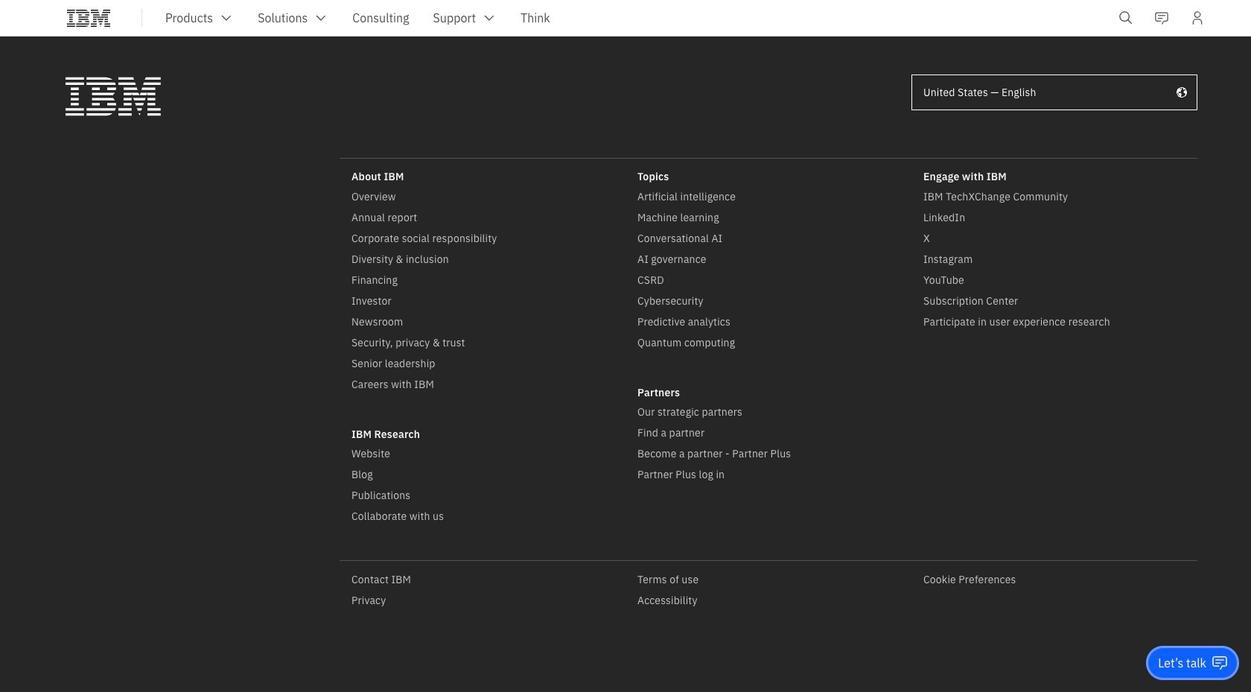 Task type: describe. For each thing, give the bounding box(es) containing it.
let's talk element
[[1159, 655, 1207, 671]]

contact us region
[[1147, 646, 1240, 680]]



